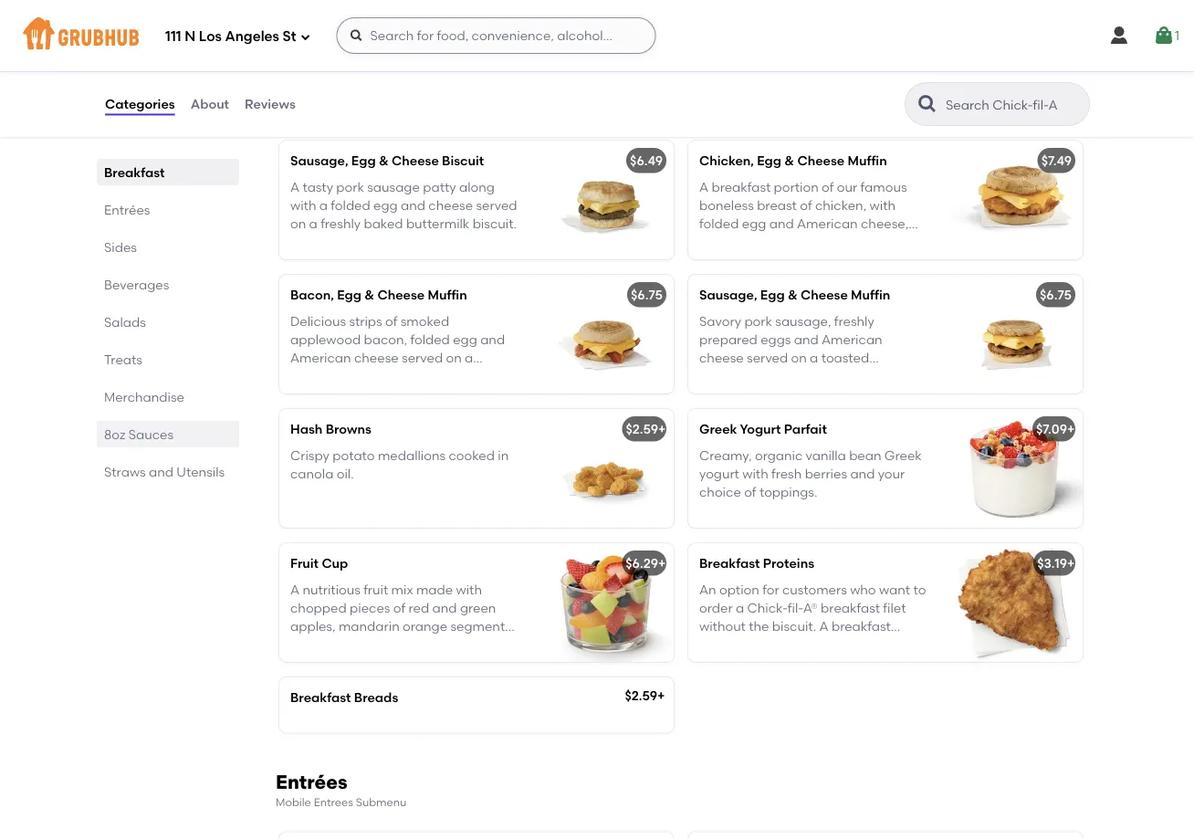 Task type: describe. For each thing, give the bounding box(es) containing it.
$6.75 for savory pork sausage, freshly prepared eggs and american cheese served on a toasted multigrain english muffin.
[[1040, 287, 1072, 303]]

main navigation navigation
[[0, 0, 1195, 71]]

pork inside a tasty pork sausage patty along with a folded egg and cheese served on a freshly baked buttermilk biscuit.
[[336, 179, 364, 194]]

freshly for a
[[321, 216, 361, 231]]

cheese,
[[861, 216, 909, 231]]

entrees
[[314, 796, 353, 809]]

bean
[[850, 447, 882, 463]]

$7.09
[[1037, 422, 1068, 437]]

folded inside a tasty pork sausage patty along with a folded egg and cheese served on a freshly baked buttermilk biscuit.
[[331, 197, 371, 213]]

buttermilk for patty
[[406, 216, 470, 231]]

biscuit. for along
[[473, 216, 517, 231]]

hash browns
[[290, 422, 372, 437]]

a inside savory pork sausage, freshly prepared eggs and american cheese served on a toasted multigrain english muffin.
[[810, 350, 819, 366]]

creamy, organic vanilla bean greek yogurt with fresh berries and your choice of toppings.
[[700, 447, 922, 500]]

served inside delicious strips of smoked applewood bacon along with folded egg and cheese served on a freshly baked buttermilk biscuit.
[[802, 82, 843, 97]]

sausage,
[[776, 313, 832, 329]]

0 vertical spatial greek
[[700, 422, 738, 437]]

greek yogurt parfait
[[700, 422, 827, 437]]

folded inside delicious strips of smoked applewood bacon, folded egg and american cheese served on a toasted multigrain english muffin.
[[411, 332, 450, 347]]

salads
[[104, 314, 146, 330]]

111 n los angeles st
[[165, 28, 296, 45]]

chick-fil-a® cool wrap image
[[946, 833, 1083, 839]]

a for a tasty pork sausage patty along with a folded egg and cheese served on a freshly baked buttermilk biscuit.
[[290, 179, 300, 194]]

fresh
[[772, 466, 802, 481]]

freshly for with
[[877, 82, 917, 97]]

american inside savory pork sausage, freshly prepared eggs and american cheese served on a toasted multigrain english muffin.
[[822, 332, 883, 347]]

submenu
[[356, 796, 407, 809]]

bacon
[[773, 63, 813, 79]]

baked for patty
[[364, 216, 403, 231]]

toasted inside savory pork sausage, freshly prepared eggs and american cheese served on a toasted multigrain english muffin.
[[822, 350, 870, 366]]

about button
[[190, 71, 230, 137]]

of inside delicious strips of smoked applewood bacon, folded egg and american cheese served on a toasted multigrain english muffin.
[[385, 313, 398, 329]]

sausage, egg & cheese muffin
[[700, 287, 891, 303]]

muffin for bacon, egg & cheese muffin
[[428, 287, 467, 303]]

eggs
[[761, 332, 791, 347]]

Search Chick-fil-A search field
[[944, 96, 1084, 113]]

a inside delicious strips of smoked applewood bacon along with folded egg and cheese served on a freshly baked buttermilk biscuit.
[[865, 82, 874, 97]]

utensils
[[177, 464, 225, 480]]

crispy
[[290, 447, 330, 463]]

with inside delicious strips of smoked applewood bacon along with folded egg and cheese served on a freshly baked buttermilk biscuit.
[[855, 63, 881, 79]]

egg inside a tasty pork sausage patty along with a folded egg and cheese served on a freshly baked buttermilk biscuit.
[[374, 197, 398, 213]]

our
[[837, 179, 858, 194]]

search icon image
[[917, 93, 939, 115]]

bacon, egg & cheese muffin
[[290, 287, 467, 303]]

berries
[[805, 466, 848, 481]]

egg for chicken, egg & cheese biscuit
[[348, 19, 373, 34]]

served inside a tasty pork sausage patty along with a folded egg and cheese served on a freshly baked buttermilk biscuit.
[[476, 197, 517, 213]]

breakfast
[[712, 179, 771, 194]]

delicious for delicious strips of smoked applewood bacon along with folded egg and cheese served on a freshly baked buttermilk biscuit.
[[700, 45, 755, 60]]

breakfast proteins
[[700, 556, 815, 571]]

savory
[[700, 313, 742, 329]]

hash
[[290, 422, 323, 437]]

chicken, egg & cheese muffin
[[700, 153, 888, 168]]

muffin.
[[746, 253, 788, 269]]

breakfast proteins image
[[946, 543, 1083, 662]]

canola
[[290, 466, 334, 481]]

with inside creamy, organic vanilla bean greek yogurt with fresh berries and your choice of toppings.
[[743, 466, 769, 481]]

biscuit for chicken, egg & cheese biscuit
[[439, 19, 481, 34]]

fruit
[[290, 556, 319, 571]]

bacon,
[[290, 287, 334, 303]]

sausage, egg & cheese biscuit image
[[537, 141, 674, 259]]

and inside tab
[[149, 464, 174, 480]]

in
[[498, 447, 509, 463]]

portion
[[774, 179, 819, 194]]

fruit cup
[[290, 556, 348, 571]]

egg for bacon, egg & cheese muffin
[[337, 287, 362, 303]]

st
[[283, 28, 296, 45]]

crispy potato medallions cooked in canola oil.
[[290, 447, 509, 481]]

and inside savory pork sausage, freshly prepared eggs and american cheese served on a toasted multigrain english muffin.
[[794, 332, 819, 347]]

cheese for sausage, egg & cheese muffin
[[801, 287, 848, 303]]

folded inside delicious strips of smoked applewood bacon along with folded egg and cheese served on a freshly baked buttermilk biscuit.
[[884, 63, 924, 79]]

delicious strips of smoked applewood bacon, folded egg and american cheese served on a toasted multigrain english muffin.
[[290, 313, 505, 384]]

bacon, egg & cheese muffin image
[[537, 275, 674, 394]]

yogurt
[[700, 466, 740, 481]]

+ for breakfast proteins
[[1068, 556, 1075, 571]]

creamy,
[[700, 447, 752, 463]]

$7.09 +
[[1037, 422, 1075, 437]]

sauces
[[129, 427, 174, 442]]

entrées for entrées
[[104, 202, 150, 217]]

chicken, egg & cheese biscuit
[[290, 19, 481, 34]]

baked for applewood
[[700, 100, 739, 116]]

smoked for along
[[810, 45, 859, 60]]

8oz
[[104, 427, 125, 442]]

potato
[[333, 447, 375, 463]]

multigrain inside a breakfast portion of our famous boneless breast of chicken, with folded egg and american cheese, served on a toasted multigrain english muffin.
[[825, 234, 889, 250]]

mobile
[[276, 796, 311, 809]]

$3.19 +
[[1038, 556, 1075, 571]]

entrées mobile entrees submenu
[[276, 770, 407, 809]]

& for sausage, egg & cheese biscuit
[[379, 153, 389, 168]]

greek inside creamy, organic vanilla bean greek yogurt with fresh berries and your choice of toppings.
[[885, 447, 922, 463]]

$7.49
[[1042, 153, 1072, 168]]

1 button
[[1154, 19, 1180, 52]]

treats tab
[[104, 350, 232, 369]]

of inside creamy, organic vanilla bean greek yogurt with fresh berries and your choice of toppings.
[[745, 484, 757, 500]]

smoked for folded
[[401, 313, 450, 329]]

served inside a breakfast portion of our famous boneless breast of chicken, with folded egg and american cheese, served on a toasted multigrain english muffin.
[[700, 234, 741, 250]]

toppings.
[[760, 484, 818, 500]]

egg for sausage, egg & cheese biscuit
[[352, 153, 376, 168]]

$3.19
[[1038, 556, 1068, 571]]

cheese for sausage, egg & cheese biscuit
[[392, 153, 439, 168]]

on inside savory pork sausage, freshly prepared eggs and american cheese served on a toasted multigrain english muffin.
[[791, 350, 807, 366]]

and inside a breakfast portion of our famous boneless breast of chicken, with folded egg and american cheese, served on a toasted multigrain english muffin.
[[770, 216, 794, 231]]

+ for greek yogurt parfait
[[1068, 422, 1075, 437]]

breast
[[757, 197, 797, 213]]

$6.29 +
[[626, 556, 666, 571]]

categories
[[105, 96, 175, 112]]

n
[[185, 28, 196, 45]]

on inside a breakfast portion of our famous boneless breast of chicken, with folded egg and american cheese, served on a toasted multigrain english muffin.
[[744, 234, 760, 250]]

your
[[878, 466, 905, 481]]

hash browns image
[[537, 409, 674, 528]]

breakfast breads
[[290, 690, 398, 706]]

chicken,
[[816, 197, 867, 213]]

muffin for chicken, egg & cheese muffin
[[848, 153, 888, 168]]

111
[[165, 28, 181, 45]]

egg inside a breakfast portion of our famous boneless breast of chicken, with folded egg and american cheese, served on a toasted multigrain english muffin.
[[742, 216, 767, 231]]

breakfast inside tab
[[104, 164, 165, 180]]

with inside a breakfast portion of our famous boneless breast of chicken, with folded egg and american cheese, served on a toasted multigrain english muffin.
[[870, 197, 896, 213]]

boneless
[[700, 197, 754, 213]]

cheese inside delicious strips of smoked applewood bacon along with folded egg and cheese served on a freshly baked buttermilk biscuit.
[[755, 82, 799, 97]]

multigrain inside delicious strips of smoked applewood bacon, folded egg and american cheese served on a toasted multigrain english muffin.
[[341, 369, 405, 384]]

muffin for sausage, egg & cheese muffin
[[851, 287, 891, 303]]

choice
[[700, 484, 741, 500]]

famous
[[861, 179, 907, 194]]

buttermilk for applewood
[[742, 100, 806, 116]]

beverages tab
[[104, 275, 232, 294]]

delicious strips of smoked applewood bacon along with folded egg and cheese served on a freshly baked buttermilk biscuit.
[[700, 45, 924, 116]]

savory pork sausage, freshly prepared eggs and american cheese served on a toasted multigrain english muffin.
[[700, 313, 883, 384]]

1 horizontal spatial svg image
[[349, 28, 364, 43]]

chicken, egg & cheese biscuit image
[[537, 6, 674, 125]]

egg for sausage, egg & cheese muffin
[[761, 287, 785, 303]]

on inside a tasty pork sausage patty along with a folded egg and cheese served on a freshly baked buttermilk biscuit.
[[290, 216, 306, 231]]

and inside delicious strips of smoked applewood bacon along with folded egg and cheese served on a freshly baked buttermilk biscuit.
[[727, 82, 752, 97]]

cheese for bacon, egg & cheese muffin
[[378, 287, 425, 303]]

reviews
[[245, 96, 296, 112]]

0 horizontal spatial svg image
[[300, 32, 311, 42]]

reviews button
[[244, 71, 297, 137]]

strips for bacon
[[759, 45, 792, 60]]

sides tab
[[104, 237, 232, 257]]



Task type: locate. For each thing, give the bounding box(es) containing it.
1 horizontal spatial along
[[816, 63, 852, 79]]

about
[[191, 96, 229, 112]]

0 vertical spatial freshly
[[877, 82, 917, 97]]

+ for hash browns
[[659, 422, 666, 437]]

muffin. inside savory pork sausage, freshly prepared eggs and american cheese served on a toasted multigrain english muffin.
[[813, 369, 855, 384]]

baked up breakfast
[[700, 100, 739, 116]]

0 horizontal spatial freshly
[[321, 216, 361, 231]]

breakfast up 'entrées' 'tab'
[[104, 164, 165, 180]]

0 vertical spatial biscuit
[[439, 19, 481, 34]]

a inside a tasty pork sausage patty along with a folded egg and cheese served on a freshly baked buttermilk biscuit.
[[290, 179, 300, 194]]

a inside a breakfast portion of our famous boneless breast of chicken, with folded egg and american cheese, served on a toasted multigrain english muffin.
[[700, 179, 709, 194]]

svg image inside 1 button
[[1154, 25, 1176, 47]]

los
[[199, 28, 222, 45]]

greek up creamy,
[[700, 422, 738, 437]]

applewood left bacon
[[700, 63, 770, 79]]

american down chicken,
[[797, 216, 858, 231]]

2 horizontal spatial multigrain
[[825, 234, 889, 250]]

1 vertical spatial delicious
[[290, 313, 346, 329]]

0 horizontal spatial entrées
[[104, 202, 150, 217]]

browns
[[326, 422, 372, 437]]

a
[[290, 179, 300, 194], [700, 179, 709, 194]]

biscuit for sausage, egg & cheese biscuit
[[442, 153, 484, 168]]

american inside delicious strips of smoked applewood bacon, folded egg and american cheese served on a toasted multigrain english muffin.
[[290, 350, 351, 366]]

1 vertical spatial biscuit
[[442, 153, 484, 168]]

cheese inside delicious strips of smoked applewood bacon, folded egg and american cheese served on a toasted multigrain english muffin.
[[354, 350, 399, 366]]

on inside delicious strips of smoked applewood bacon, folded egg and american cheese served on a toasted multigrain english muffin.
[[446, 350, 462, 366]]

on
[[847, 82, 862, 97], [290, 216, 306, 231], [744, 234, 760, 250], [446, 350, 462, 366], [791, 350, 807, 366]]

freshly right sausage,
[[835, 313, 875, 329]]

cup
[[322, 556, 348, 571]]

a inside a breakfast portion of our famous boneless breast of chicken, with folded egg and american cheese, served on a toasted multigrain english muffin.
[[763, 234, 771, 250]]

folded down the boneless
[[700, 216, 739, 231]]

1 horizontal spatial $6.75
[[1040, 287, 1072, 303]]

muffin. up parfait
[[813, 369, 855, 384]]

cheese down bacon
[[755, 82, 799, 97]]

1 horizontal spatial baked
[[700, 100, 739, 116]]

english inside savory pork sausage, freshly prepared eggs and american cheese served on a toasted multigrain english muffin.
[[766, 369, 810, 384]]

of up bacon,
[[385, 313, 398, 329]]

breakfast tab
[[104, 163, 232, 182]]

1 horizontal spatial sausage,
[[700, 287, 758, 303]]

applewood inside delicious strips of smoked applewood bacon, folded egg and american cheese served on a toasted multigrain english muffin.
[[290, 332, 361, 347]]

1 vertical spatial smoked
[[401, 313, 450, 329]]

vanilla
[[806, 447, 847, 463]]

$7.19
[[636, 19, 663, 34]]

1 vertical spatial biscuit.
[[473, 216, 517, 231]]

1 horizontal spatial greek
[[885, 447, 922, 463]]

with right bacon
[[855, 63, 881, 79]]

breakfast left the proteins
[[700, 556, 760, 571]]

0 horizontal spatial applewood
[[290, 332, 361, 347]]

freshly inside a tasty pork sausage patty along with a folded egg and cheese served on a freshly baked buttermilk biscuit.
[[321, 216, 361, 231]]

of inside delicious strips of smoked applewood bacon along with folded egg and cheese served on a freshly baked buttermilk biscuit.
[[795, 45, 807, 60]]

buttermilk inside delicious strips of smoked applewood bacon along with folded egg and cheese served on a freshly baked buttermilk biscuit.
[[742, 100, 806, 116]]

2 vertical spatial freshly
[[835, 313, 875, 329]]

strips for bacon,
[[349, 313, 382, 329]]

0 horizontal spatial greek
[[700, 422, 738, 437]]

toasted
[[774, 234, 822, 250], [822, 350, 870, 366], [290, 369, 338, 384]]

merchandise
[[104, 389, 184, 405]]

0 horizontal spatial along
[[459, 179, 495, 194]]

english
[[700, 253, 743, 269], [408, 369, 451, 384], [766, 369, 810, 384]]

1 vertical spatial buttermilk
[[406, 216, 470, 231]]

english up medallions
[[408, 369, 451, 384]]

1 a from the left
[[290, 179, 300, 194]]

0 horizontal spatial sausage,
[[290, 153, 348, 168]]

on inside delicious strips of smoked applewood bacon along with folded egg and cheese served on a freshly baked buttermilk biscuit.
[[847, 82, 862, 97]]

1 horizontal spatial a
[[700, 179, 709, 194]]

chicken, right angeles
[[290, 19, 345, 34]]

2 a from the left
[[700, 179, 709, 194]]

patty
[[423, 179, 456, 194]]

$6.75
[[631, 287, 663, 303], [1040, 287, 1072, 303]]

1 vertical spatial $2.59 +
[[625, 688, 665, 704]]

1 horizontal spatial multigrain
[[700, 369, 763, 384]]

biscuit. inside a tasty pork sausage patty along with a folded egg and cheese served on a freshly baked buttermilk biscuit.
[[473, 216, 517, 231]]

straws and utensils
[[104, 464, 225, 480]]

1 horizontal spatial smoked
[[810, 45, 859, 60]]

folded up the search icon on the right of the page
[[884, 63, 924, 79]]

&
[[376, 19, 386, 34], [379, 153, 389, 168], [785, 153, 795, 168], [365, 287, 375, 303], [788, 287, 798, 303]]

breads
[[354, 690, 398, 706]]

1 horizontal spatial english
[[700, 253, 743, 269]]

0 horizontal spatial svg image
[[1109, 25, 1131, 47]]

1
[[1176, 28, 1180, 43]]

egg inside delicious strips of smoked applewood bacon along with folded egg and cheese served on a freshly baked buttermilk biscuit.
[[700, 82, 724, 97]]

0 horizontal spatial english
[[408, 369, 451, 384]]

1 vertical spatial toasted
[[822, 350, 870, 366]]

1 vertical spatial freshly
[[321, 216, 361, 231]]

sausage, egg & cheese biscuit
[[290, 153, 484, 168]]

egg inside delicious strips of smoked applewood bacon, folded egg and american cheese served on a toasted multigrain english muffin.
[[453, 332, 478, 347]]

and inside a tasty pork sausage patty along with a folded egg and cheese served on a freshly baked buttermilk biscuit.
[[401, 197, 426, 213]]

entrées for entrées mobile entrees submenu
[[276, 770, 348, 794]]

muffin.
[[454, 369, 497, 384], [813, 369, 855, 384]]

biscuit.
[[809, 100, 853, 116], [473, 216, 517, 231]]

$2.59 +
[[626, 422, 666, 437], [625, 688, 665, 704]]

english left muffin.
[[700, 253, 743, 269]]

1 horizontal spatial applewood
[[700, 63, 770, 79]]

baked inside delicious strips of smoked applewood bacon along with folded egg and cheese served on a freshly baked buttermilk biscuit.
[[700, 100, 739, 116]]

1 vertical spatial greek
[[885, 447, 922, 463]]

strips inside delicious strips of smoked applewood bacon along with folded egg and cheese served on a freshly baked buttermilk biscuit.
[[759, 45, 792, 60]]

1 horizontal spatial strips
[[759, 45, 792, 60]]

8oz sauces
[[104, 427, 174, 442]]

sausage
[[367, 179, 420, 194]]

$6.29
[[626, 556, 659, 571]]

+
[[659, 422, 666, 437], [1068, 422, 1075, 437], [659, 556, 666, 571], [1068, 556, 1075, 571], [658, 688, 665, 704]]

sausage, up savory
[[700, 287, 758, 303]]

egg right bacon,
[[337, 287, 362, 303]]

english inside a breakfast portion of our famous boneless breast of chicken, with folded egg and american cheese, served on a toasted multigrain english muffin.
[[700, 253, 743, 269]]

served
[[802, 82, 843, 97], [476, 197, 517, 213], [700, 234, 741, 250], [402, 350, 443, 366], [747, 350, 788, 366]]

2 vertical spatial american
[[290, 350, 351, 366]]

a inside delicious strips of smoked applewood bacon, folded egg and american cheese served on a toasted multigrain english muffin.
[[465, 350, 473, 366]]

0 horizontal spatial multigrain
[[341, 369, 405, 384]]

1 vertical spatial $2.59
[[625, 688, 658, 704]]

$6.49
[[630, 153, 663, 168]]

8oz sauces tab
[[104, 425, 232, 444]]

smoked
[[810, 45, 859, 60], [401, 313, 450, 329]]

along inside a tasty pork sausage patty along with a folded egg and cheese served on a freshly baked buttermilk biscuit.
[[459, 179, 495, 194]]

0 horizontal spatial chicken,
[[290, 19, 345, 34]]

0 horizontal spatial pork
[[336, 179, 364, 194]]

egg for chicken, egg & cheese muffin
[[757, 153, 782, 168]]

1 horizontal spatial chicken,
[[700, 153, 754, 168]]

along
[[816, 63, 852, 79], [459, 179, 495, 194]]

0 vertical spatial delicious
[[700, 45, 755, 60]]

a left tasty
[[290, 179, 300, 194]]

0 vertical spatial baked
[[700, 100, 739, 116]]

medallions
[[378, 447, 446, 463]]

a tasty pork sausage patty along with a folded egg and cheese served on a freshly baked buttermilk biscuit.
[[290, 179, 517, 231]]

svg image
[[1109, 25, 1131, 47], [1154, 25, 1176, 47]]

2 horizontal spatial breakfast
[[700, 556, 760, 571]]

delicious for delicious strips of smoked applewood bacon, folded egg and american cheese served on a toasted multigrain english muffin.
[[290, 313, 346, 329]]

0 horizontal spatial a
[[290, 179, 300, 194]]

along right bacon
[[816, 63, 852, 79]]

1 horizontal spatial freshly
[[835, 313, 875, 329]]

0 horizontal spatial $6.75
[[631, 287, 663, 303]]

0 vertical spatial chicken,
[[290, 19, 345, 34]]

0 horizontal spatial buttermilk
[[406, 216, 470, 231]]

biscuit
[[439, 19, 481, 34], [442, 153, 484, 168]]

1 horizontal spatial pork
[[745, 313, 773, 329]]

of left our
[[822, 179, 834, 194]]

0 vertical spatial entrées
[[104, 202, 150, 217]]

folded
[[884, 63, 924, 79], [331, 197, 371, 213], [700, 216, 739, 231], [411, 332, 450, 347]]

and
[[727, 82, 752, 97], [401, 197, 426, 213], [770, 216, 794, 231], [481, 332, 505, 347], [794, 332, 819, 347], [149, 464, 174, 480], [851, 466, 875, 481]]

pork right tasty
[[336, 179, 364, 194]]

2 vertical spatial toasted
[[290, 369, 338, 384]]

0 vertical spatial breakfast
[[104, 164, 165, 180]]

strips up bacon,
[[349, 313, 382, 329]]

angeles
[[225, 28, 279, 45]]

smoked inside delicious strips of smoked applewood bacon along with folded egg and cheese served on a freshly baked buttermilk biscuit.
[[810, 45, 859, 60]]

chick-fil-a® nuggets image
[[537, 833, 674, 839]]

1 vertical spatial breakfast
[[700, 556, 760, 571]]

and inside creamy, organic vanilla bean greek yogurt with fresh berries and your choice of toppings.
[[851, 466, 875, 481]]

1 horizontal spatial biscuit.
[[809, 100, 853, 116]]

delicious inside delicious strips of smoked applewood bacon, folded egg and american cheese served on a toasted multigrain english muffin.
[[290, 313, 346, 329]]

prepared
[[700, 332, 758, 347]]

applewood down bacon,
[[290, 332, 361, 347]]

& for bacon, egg & cheese muffin
[[365, 287, 375, 303]]

0 vertical spatial toasted
[[774, 234, 822, 250]]

1 $6.75 from the left
[[631, 287, 663, 303]]

1 svg image from the left
[[1109, 25, 1131, 47]]

0 horizontal spatial biscuit.
[[473, 216, 517, 231]]

toasted down sausage,
[[822, 350, 870, 366]]

bacon,
[[364, 332, 407, 347]]

1 muffin. from the left
[[454, 369, 497, 384]]

2 vertical spatial breakfast
[[290, 690, 351, 706]]

chicken, for chicken, egg & cheese biscuit
[[290, 19, 345, 34]]

baked down "sausage"
[[364, 216, 403, 231]]

multigrain down bacon,
[[341, 369, 405, 384]]

american down bacon,
[[290, 350, 351, 366]]

pork up eggs
[[745, 313, 773, 329]]

entrées inside 'tab'
[[104, 202, 150, 217]]

2 $6.75 from the left
[[1040, 287, 1072, 303]]

multigrain down cheese,
[[825, 234, 889, 250]]

entrées inside entrées mobile entrees submenu
[[276, 770, 348, 794]]

breakfast for breakfast proteins
[[700, 556, 760, 571]]

proteins
[[763, 556, 815, 571]]

cheese for chicken, egg & cheese biscuit
[[389, 19, 436, 34]]

muffin down cheese,
[[851, 287, 891, 303]]

egg up "sausage"
[[352, 153, 376, 168]]

0 vertical spatial $2.59
[[626, 422, 659, 437]]

muffin. up the cooked
[[454, 369, 497, 384]]

baked inside a tasty pork sausage patty along with a folded egg and cheese served on a freshly baked buttermilk biscuit.
[[364, 216, 403, 231]]

fruit cup image
[[537, 543, 674, 662]]

1 vertical spatial pork
[[745, 313, 773, 329]]

toasted up hash at the left of page
[[290, 369, 338, 384]]

chicken, up breakfast
[[700, 153, 754, 168]]

0 horizontal spatial smoked
[[401, 313, 450, 329]]

cheese
[[755, 82, 799, 97], [429, 197, 473, 213], [354, 350, 399, 366], [700, 350, 744, 366]]

breakfast left the breads
[[290, 690, 351, 706]]

0 vertical spatial sausage,
[[290, 153, 348, 168]]

toasted inside a breakfast portion of our famous boneless breast of chicken, with folded egg and american cheese, served on a toasted multigrain english muffin.
[[774, 234, 822, 250]]

chicken, for chicken, egg & cheese muffin
[[700, 153, 754, 168]]

0 vertical spatial biscuit.
[[809, 100, 853, 116]]

svg image
[[349, 28, 364, 43], [300, 32, 311, 42]]

sausage, egg & cheese muffin image
[[946, 275, 1083, 394]]

with down famous
[[870, 197, 896, 213]]

parfait
[[784, 422, 827, 437]]

sausage, for pork
[[700, 287, 758, 303]]

0 vertical spatial smoked
[[810, 45, 859, 60]]

0 horizontal spatial baked
[[364, 216, 403, 231]]

+ for fruit cup
[[659, 556, 666, 571]]

2 horizontal spatial freshly
[[877, 82, 917, 97]]

toasted inside delicious strips of smoked applewood bacon, folded egg and american cheese served on a toasted multigrain english muffin.
[[290, 369, 338, 384]]

& for chicken, egg & cheese biscuit
[[376, 19, 386, 34]]

applewood for egg
[[700, 63, 770, 79]]

entrées tab
[[104, 200, 232, 219]]

served inside delicious strips of smoked applewood bacon, folded egg and american cheese served on a toasted multigrain english muffin.
[[402, 350, 443, 366]]

buttermilk down bacon
[[742, 100, 806, 116]]

a for a breakfast portion of our famous boneless breast of chicken, with folded egg and american cheese, served on a toasted multigrain english muffin.
[[700, 179, 709, 194]]

& for sausage, egg & cheese muffin
[[788, 287, 798, 303]]

bacon, egg & cheese biscuit image
[[946, 6, 1083, 125]]

of
[[795, 45, 807, 60], [822, 179, 834, 194], [800, 197, 813, 213], [385, 313, 398, 329], [745, 484, 757, 500]]

sides
[[104, 239, 137, 255]]

organic
[[755, 447, 803, 463]]

0 horizontal spatial breakfast
[[104, 164, 165, 180]]

a
[[865, 82, 874, 97], [319, 197, 328, 213], [309, 216, 318, 231], [763, 234, 771, 250], [465, 350, 473, 366], [810, 350, 819, 366]]

buttermilk
[[742, 100, 806, 116], [406, 216, 470, 231]]

freshly down tasty
[[321, 216, 361, 231]]

1 horizontal spatial entrées
[[276, 770, 348, 794]]

2 muffin. from the left
[[813, 369, 855, 384]]

cheese down bacon,
[[354, 350, 399, 366]]

0 horizontal spatial delicious
[[290, 313, 346, 329]]

of up bacon
[[795, 45, 807, 60]]

multigrain
[[825, 234, 889, 250], [341, 369, 405, 384], [700, 369, 763, 384]]

cheese for chicken, egg & cheese muffin
[[798, 153, 845, 168]]

baked
[[700, 100, 739, 116], [364, 216, 403, 231]]

1 vertical spatial chicken,
[[700, 153, 754, 168]]

1 vertical spatial american
[[822, 332, 883, 347]]

breakfast for breakfast breads
[[290, 690, 351, 706]]

cheese inside savory pork sausage, freshly prepared eggs and american cheese served on a toasted multigrain english muffin.
[[700, 350, 744, 366]]

sausage, for tasty
[[290, 153, 348, 168]]

treats
[[104, 352, 142, 367]]

egg up portion
[[757, 153, 782, 168]]

smoked up bacon
[[810, 45, 859, 60]]

of right choice
[[745, 484, 757, 500]]

0 horizontal spatial muffin.
[[454, 369, 497, 384]]

1 vertical spatial strips
[[349, 313, 382, 329]]

1 horizontal spatial breakfast
[[290, 690, 351, 706]]

along right patty
[[459, 179, 495, 194]]

1 horizontal spatial svg image
[[1154, 25, 1176, 47]]

smoked up bacon,
[[401, 313, 450, 329]]

greek up "your"
[[885, 447, 922, 463]]

1 horizontal spatial delicious
[[700, 45, 755, 60]]

1 vertical spatial entrées
[[276, 770, 348, 794]]

multigrain inside savory pork sausage, freshly prepared eggs and american cheese served on a toasted multigrain english muffin.
[[700, 369, 763, 384]]

1 horizontal spatial buttermilk
[[742, 100, 806, 116]]

folded right bacon,
[[411, 332, 450, 347]]

muffin up delicious strips of smoked applewood bacon, folded egg and american cheese served on a toasted multigrain english muffin.
[[428, 287, 467, 303]]

biscuit. inside delicious strips of smoked applewood bacon along with folded egg and cheese served on a freshly baked buttermilk biscuit.
[[809, 100, 853, 116]]

a up the boneless
[[700, 179, 709, 194]]

muffin
[[848, 153, 888, 168], [428, 287, 467, 303], [851, 287, 891, 303]]

1 vertical spatial baked
[[364, 216, 403, 231]]

of down portion
[[800, 197, 813, 213]]

strips up bacon
[[759, 45, 792, 60]]

egg
[[700, 82, 724, 97], [374, 197, 398, 213], [742, 216, 767, 231], [453, 332, 478, 347]]

freshly inside delicious strips of smoked applewood bacon along with folded egg and cheese served on a freshly baked buttermilk biscuit.
[[877, 82, 917, 97]]

straws
[[104, 464, 146, 480]]

1 vertical spatial applewood
[[290, 332, 361, 347]]

freshly inside savory pork sausage, freshly prepared eggs and american cheese served on a toasted multigrain english muffin.
[[835, 313, 875, 329]]

chicken, egg & cheese muffin image
[[946, 141, 1083, 259]]

folded inside a breakfast portion of our famous boneless breast of chicken, with folded egg and american cheese, served on a toasted multigrain english muffin.
[[700, 216, 739, 231]]

along inside delicious strips of smoked applewood bacon along with folded egg and cheese served on a freshly baked buttermilk biscuit.
[[816, 63, 852, 79]]

sausage, up tasty
[[290, 153, 348, 168]]

entrées up mobile
[[276, 770, 348, 794]]

0 vertical spatial american
[[797, 216, 858, 231]]

0 vertical spatial strips
[[759, 45, 792, 60]]

with down organic
[[743, 466, 769, 481]]

delicious strips of smoked applewood bacon along with folded egg and cheese served on a freshly baked buttermilk biscuit. button
[[689, 6, 1083, 125]]

freshly left the search icon on the right of the page
[[877, 82, 917, 97]]

0 vertical spatial applewood
[[700, 63, 770, 79]]

2 horizontal spatial english
[[766, 369, 810, 384]]

pork inside savory pork sausage, freshly prepared eggs and american cheese served on a toasted multigrain english muffin.
[[745, 313, 773, 329]]

entrées
[[104, 202, 150, 217], [276, 770, 348, 794]]

egg right st
[[348, 19, 373, 34]]

toasted up muffin.
[[774, 234, 822, 250]]

cheese inside a tasty pork sausage patty along with a folded egg and cheese served on a freshly baked buttermilk biscuit.
[[429, 197, 473, 213]]

sausage,
[[290, 153, 348, 168], [700, 287, 758, 303]]

Search for food, convenience, alcohol... search field
[[337, 17, 656, 54]]

american inside a breakfast portion of our famous boneless breast of chicken, with folded egg and american cheese, served on a toasted multigrain english muffin.
[[797, 216, 858, 231]]

buttermilk inside a tasty pork sausage patty along with a folded egg and cheese served on a freshly baked buttermilk biscuit.
[[406, 216, 470, 231]]

applewood inside delicious strips of smoked applewood bacon along with folded egg and cheese served on a freshly baked buttermilk biscuit.
[[700, 63, 770, 79]]

with inside a tasty pork sausage patty along with a folded egg and cheese served on a freshly baked buttermilk biscuit.
[[290, 197, 316, 213]]

1 vertical spatial along
[[459, 179, 495, 194]]

cheese down prepared
[[700, 350, 744, 366]]

oil.
[[337, 466, 354, 481]]

a breakfast portion of our famous boneless breast of chicken, with folded egg and american cheese, served on a toasted multigrain english muffin.
[[700, 179, 909, 269]]

applewood
[[700, 63, 770, 79], [290, 332, 361, 347]]

0 vertical spatial buttermilk
[[742, 100, 806, 116]]

cheese down patty
[[429, 197, 473, 213]]

muffin up famous
[[848, 153, 888, 168]]

folded down tasty
[[331, 197, 371, 213]]

egg
[[348, 19, 373, 34], [352, 153, 376, 168], [757, 153, 782, 168], [337, 287, 362, 303], [761, 287, 785, 303]]

0 vertical spatial along
[[816, 63, 852, 79]]

biscuit. for bacon
[[809, 100, 853, 116]]

smoked inside delicious strips of smoked applewood bacon, folded egg and american cheese served on a toasted multigrain english muffin.
[[401, 313, 450, 329]]

buttermilk down patty
[[406, 216, 470, 231]]

beverages
[[104, 277, 169, 292]]

categories button
[[104, 71, 176, 137]]

served inside savory pork sausage, freshly prepared eggs and american cheese served on a toasted multigrain english muffin.
[[747, 350, 788, 366]]

applewood for american
[[290, 332, 361, 347]]

and inside delicious strips of smoked applewood bacon, folded egg and american cheese served on a toasted multigrain english muffin.
[[481, 332, 505, 347]]

greek yogurt parfait image
[[946, 409, 1083, 528]]

egg down muffin.
[[761, 287, 785, 303]]

& for chicken, egg & cheese muffin
[[785, 153, 795, 168]]

tasty
[[303, 179, 333, 194]]

english inside delicious strips of smoked applewood bacon, folded egg and american cheese served on a toasted multigrain english muffin.
[[408, 369, 451, 384]]

1 vertical spatial sausage,
[[700, 287, 758, 303]]

straws and utensils tab
[[104, 462, 232, 481]]

strips inside delicious strips of smoked applewood bacon, folded egg and american cheese served on a toasted multigrain english muffin.
[[349, 313, 382, 329]]

cooked
[[449, 447, 495, 463]]

chicken,
[[290, 19, 345, 34], [700, 153, 754, 168]]

2 svg image from the left
[[1154, 25, 1176, 47]]

multigrain down prepared
[[700, 369, 763, 384]]

entrées up the sides
[[104, 202, 150, 217]]

0 horizontal spatial strips
[[349, 313, 382, 329]]

0 vertical spatial pork
[[336, 179, 364, 194]]

yogurt
[[740, 422, 781, 437]]

american down sausage,
[[822, 332, 883, 347]]

english down eggs
[[766, 369, 810, 384]]

salads tab
[[104, 312, 232, 332]]

delicious inside delicious strips of smoked applewood bacon along with folded egg and cheese served on a freshly baked buttermilk biscuit.
[[700, 45, 755, 60]]

1 horizontal spatial muffin.
[[813, 369, 855, 384]]

with down tasty
[[290, 197, 316, 213]]

strips
[[759, 45, 792, 60], [349, 313, 382, 329]]

0 vertical spatial $2.59 +
[[626, 422, 666, 437]]

$6.75 for delicious strips of smoked applewood bacon, folded egg and american cheese served on a toasted multigrain english muffin.
[[631, 287, 663, 303]]

muffin. inside delicious strips of smoked applewood bacon, folded egg and american cheese served on a toasted multigrain english muffin.
[[454, 369, 497, 384]]

merchandise tab
[[104, 387, 232, 406]]



Task type: vqa. For each thing, say whether or not it's contained in the screenshot.
MANGO SMOOTHIE Image
no



